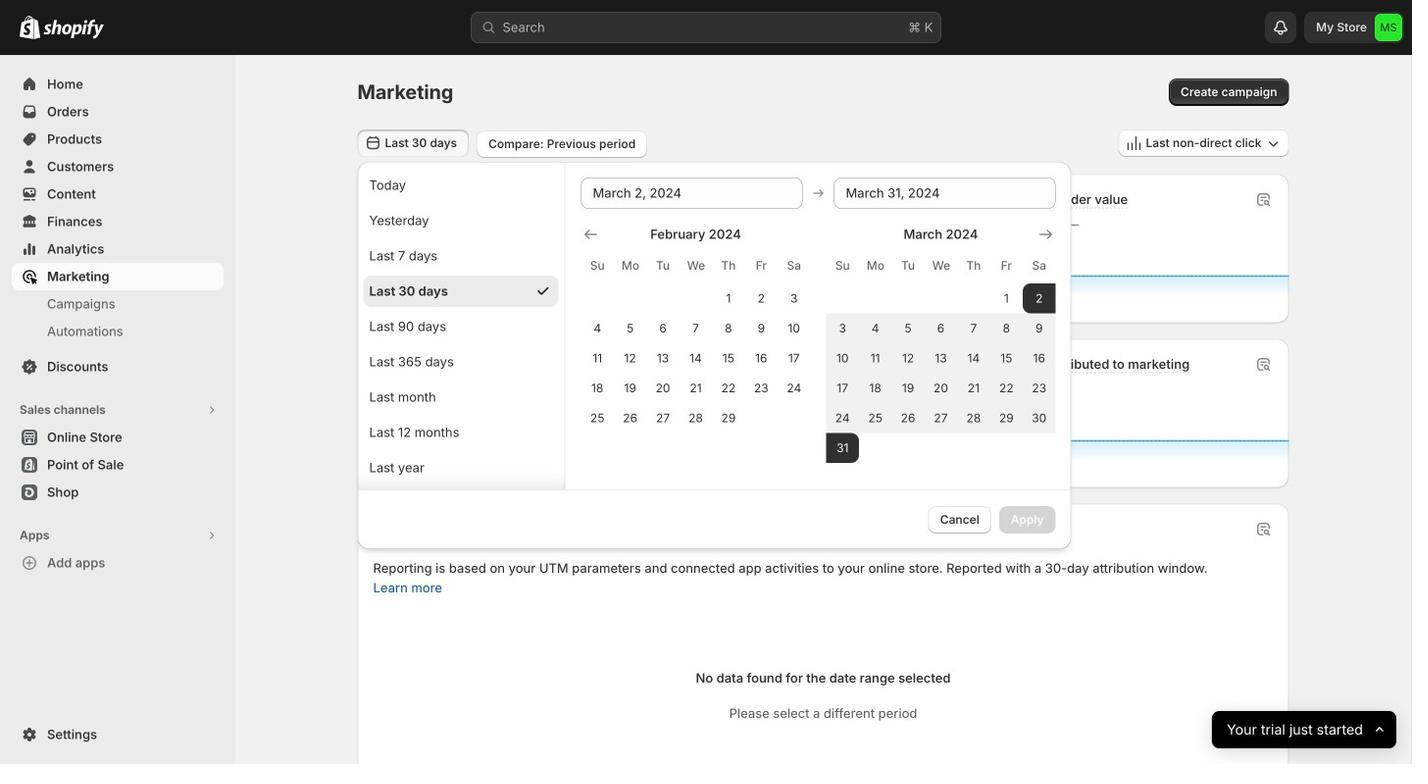 Task type: locate. For each thing, give the bounding box(es) containing it.
1 tuesday element from the left
[[647, 248, 680, 284]]

friday element for second grid from the right saturday element
[[745, 248, 778, 284]]

2 friday element from the left
[[991, 248, 1023, 284]]

monday element for 1st sunday element from the right
[[859, 248, 892, 284]]

2 wednesday element from the left
[[925, 248, 958, 284]]

2 saturday element from the left
[[1023, 248, 1056, 284]]

1 horizontal spatial saturday element
[[1023, 248, 1056, 284]]

tuesday element
[[647, 248, 680, 284], [892, 248, 925, 284]]

wednesday element for tuesday element corresponding to 1st sunday element from left
[[680, 248, 713, 284]]

saturday element for second grid from the right
[[778, 248, 811, 284]]

2 monday element from the left
[[859, 248, 892, 284]]

1 sunday element from the left
[[581, 248, 614, 284]]

tuesday element for 1st sunday element from the right
[[892, 248, 925, 284]]

friday element
[[745, 248, 778, 284], [991, 248, 1023, 284]]

0 horizontal spatial wednesday element
[[680, 248, 713, 284]]

monday element
[[614, 248, 647, 284], [859, 248, 892, 284]]

1 thursday element from the left
[[713, 248, 745, 284]]

2 thursday element from the left
[[958, 248, 991, 284]]

grid
[[581, 225, 811, 433], [827, 225, 1056, 463]]

1 horizontal spatial monday element
[[859, 248, 892, 284]]

1 horizontal spatial sunday element
[[827, 248, 859, 284]]

1 horizontal spatial wednesday element
[[925, 248, 958, 284]]

0 horizontal spatial grid
[[581, 225, 811, 433]]

1 horizontal spatial thursday element
[[958, 248, 991, 284]]

wednesday element
[[680, 248, 713, 284], [925, 248, 958, 284]]

2 tuesday element from the left
[[892, 248, 925, 284]]

2 yyyy-mm-dd text field from the left
[[834, 178, 1056, 209]]

1 horizontal spatial shopify image
[[43, 19, 104, 39]]

thursday element
[[713, 248, 745, 284], [958, 248, 991, 284]]

wednesday element for 1st sunday element from the right tuesday element
[[925, 248, 958, 284]]

0 horizontal spatial saturday element
[[778, 248, 811, 284]]

0 horizontal spatial sunday element
[[581, 248, 614, 284]]

1 horizontal spatial tuesday element
[[892, 248, 925, 284]]

tuesday element for 1st sunday element from left
[[647, 248, 680, 284]]

1 monday element from the left
[[614, 248, 647, 284]]

1 horizontal spatial yyyy-mm-dd text field
[[834, 178, 1056, 209]]

1 wednesday element from the left
[[680, 248, 713, 284]]

1 friday element from the left
[[745, 248, 778, 284]]

friday element for saturday element associated with 2nd grid
[[991, 248, 1023, 284]]

1 horizontal spatial grid
[[827, 225, 1056, 463]]

0 horizontal spatial thursday element
[[713, 248, 745, 284]]

YYYY-MM-DD text field
[[581, 178, 803, 209], [834, 178, 1056, 209]]

1 horizontal spatial friday element
[[991, 248, 1023, 284]]

0 horizontal spatial friday element
[[745, 248, 778, 284]]

1 saturday element from the left
[[778, 248, 811, 284]]

0 horizontal spatial monday element
[[614, 248, 647, 284]]

shopify image
[[20, 15, 40, 39], [43, 19, 104, 39]]

thursday element for 1st sunday element from the right tuesday element's wednesday element
[[958, 248, 991, 284]]

0 horizontal spatial tuesday element
[[647, 248, 680, 284]]

0 horizontal spatial yyyy-mm-dd text field
[[581, 178, 803, 209]]

sunday element
[[581, 248, 614, 284], [827, 248, 859, 284]]

saturday element
[[778, 248, 811, 284], [1023, 248, 1056, 284]]



Task type: describe. For each thing, give the bounding box(es) containing it.
0 horizontal spatial shopify image
[[20, 15, 40, 39]]

1 grid from the left
[[581, 225, 811, 433]]

thursday element for wednesday element for tuesday element corresponding to 1st sunday element from left
[[713, 248, 745, 284]]

2 sunday element from the left
[[827, 248, 859, 284]]

2 grid from the left
[[827, 225, 1056, 463]]

saturday element for 2nd grid
[[1023, 248, 1056, 284]]

my store image
[[1376, 14, 1403, 41]]

monday element for 1st sunday element from left
[[614, 248, 647, 284]]

1 yyyy-mm-dd text field from the left
[[581, 178, 803, 209]]



Task type: vqa. For each thing, say whether or not it's contained in the screenshot.
right Shopify image
yes



